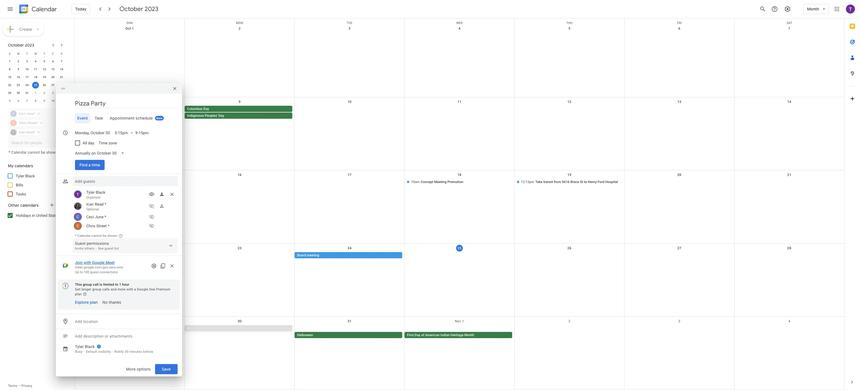 Task type: describe. For each thing, give the bounding box(es) containing it.
join with google meet meet.google.com/gss-oery-ume up to 100 guest connections
[[75, 260, 123, 274]]

columbus day indigenous peoples' day
[[187, 107, 224, 118]]

optional
[[86, 207, 99, 211]]

25, today element
[[32, 82, 39, 89]]

sun
[[127, 21, 133, 25]]

1 horizontal spatial tyler black
[[75, 345, 95, 349]]

13 element
[[50, 66, 56, 73]]

connections
[[100, 270, 118, 274]]

today
[[75, 6, 87, 12]]

1 s from the left
[[9, 52, 11, 55]]

1 vertical spatial 21
[[788, 173, 792, 177]]

to inside grid
[[585, 180, 588, 184]]

10 for sun
[[348, 100, 352, 104]]

oery-
[[109, 266, 117, 269]]

12 element
[[41, 66, 48, 73]]

1 horizontal spatial october 2023
[[120, 5, 159, 13]]

12 for october 2023
[[43, 68, 46, 71]]

* up guest
[[75, 234, 77, 238]]

2 vertical spatial black
[[85, 345, 95, 349]]

november 5 element
[[6, 98, 13, 104]]

1 horizontal spatial 8
[[35, 99, 36, 102]]

7 for oct 1
[[789, 27, 791, 30]]

see guest list
[[98, 247, 119, 251]]

row containing 5
[[5, 97, 66, 105]]

28 inside october 2023 grid
[[60, 84, 63, 87]]

new element
[[155, 116, 164, 120]]

0 horizontal spatial 2023
[[25, 43, 34, 48]]

7 inside november 7 element
[[26, 99, 28, 102]]

1 vertical spatial –
[[18, 384, 20, 388]]

2 vertical spatial tyler
[[75, 345, 84, 349]]

concept
[[421, 180, 434, 184]]

cell containing columbus day
[[185, 106, 295, 119]]

november 3 element
[[50, 90, 56, 96]]

see
[[98, 247, 104, 251]]

calendars for other calendars
[[20, 203, 39, 208]]

halloween button
[[295, 332, 403, 338]]

location
[[83, 319, 98, 324]]

19 element
[[41, 74, 48, 81]]

holidays in united states
[[16, 213, 60, 218]]

a inside button
[[89, 163, 91, 168]]

* inside search field
[[8, 150, 10, 155]]

19 inside 19 element
[[43, 76, 46, 79]]

november 1 element
[[32, 90, 39, 96]]

be inside search field
[[41, 150, 45, 155]]

invite others
[[75, 247, 95, 251]]

task button
[[92, 113, 105, 123]]

new
[[157, 117, 163, 120]]

10 element
[[24, 66, 30, 73]]

ume
[[117, 266, 123, 269]]

0 vertical spatial 2023
[[145, 5, 159, 13]]

1 vertical spatial cannot
[[92, 234, 102, 238]]

add description or attachments
[[75, 334, 133, 339]]

1 inside november 1 element
[[35, 91, 36, 95]]

1 horizontal spatial –
[[131, 131, 133, 135]]

meeting
[[307, 253, 320, 257]]

thu
[[567, 21, 573, 25]]

explore plan
[[75, 300, 98, 305]]

2 vertical spatial 5
[[9, 99, 10, 102]]

1 horizontal spatial tab list
[[845, 18, 861, 374]]

columbus day button
[[185, 106, 293, 112]]

ican read, optional tree item
[[73, 201, 178, 212]]

1 vertical spatial 16
[[238, 173, 242, 177]]

1 vertical spatial october
[[8, 43, 24, 48]]

0 horizontal spatial 8
[[9, 68, 10, 71]]

board meeting
[[297, 253, 320, 257]]

november 10 element
[[50, 98, 56, 104]]

30 for nov 1
[[238, 320, 242, 323]]

no thanks button
[[100, 297, 123, 308]]

0 vertical spatial calendar
[[32, 5, 57, 13]]

row group containing 1
[[5, 58, 66, 105]]

st
[[581, 180, 584, 184]]

tyler inside my calendars list
[[16, 174, 24, 178]]

add for add location
[[75, 319, 82, 324]]

28 inside grid
[[788, 246, 792, 250]]

longer
[[81, 288, 91, 291]]

or
[[105, 334, 109, 339]]

list
[[114, 247, 119, 251]]

day for first
[[415, 333, 421, 337]]

1 horizontal spatial day
[[219, 114, 224, 118]]

row containing 23
[[75, 244, 845, 317]]

default
[[86, 350, 97, 354]]

1 horizontal spatial * calendar cannot be shown
[[75, 234, 117, 238]]

november 6 element
[[15, 98, 22, 104]]

indigenous peoples' day button
[[185, 112, 293, 119]]

plan inside button
[[90, 300, 98, 305]]

guest inside join with google meet meet.google.com/gss-oery-ume up to 100 guest connections
[[90, 270, 99, 274]]

2 vertical spatial to
[[115, 283, 118, 287]]

premium
[[156, 288, 171, 291]]

1 horizontal spatial shown
[[107, 234, 117, 238]]

united
[[36, 213, 47, 218]]

10am concept meeting promotion
[[411, 180, 464, 184]]

grid containing oct 1
[[74, 18, 845, 390]]

29 element
[[6, 90, 13, 96]]

states
[[48, 213, 60, 218]]

is
[[100, 283, 102, 287]]

show schedule of chris street image
[[147, 221, 156, 231]]

1 vertical spatial 27
[[678, 246, 682, 250]]

w
[[34, 52, 37, 55]]

tasks
[[16, 192, 26, 196]]

to inside join with google meet meet.google.com/gss-oery-ume up to 100 guest connections
[[80, 270, 83, 274]]

sat
[[787, 21, 793, 25]]

12 for sun
[[568, 100, 572, 104]]

this group call is limited to 1 hour
[[75, 283, 129, 287]]

1 horizontal spatial 10
[[51, 99, 55, 102]]

limited
[[103, 283, 114, 287]]

visibility
[[98, 350, 111, 354]]

add location button
[[73, 317, 178, 327]]

add location
[[75, 319, 98, 324]]

no thanks
[[102, 300, 121, 305]]

1 right oct
[[132, 27, 134, 30]]

tab list containing event
[[60, 113, 178, 123]]

2 t from the left
[[43, 52, 45, 55]]

show schedule of ican read image
[[147, 202, 156, 211]]

bills
[[16, 183, 23, 187]]

more
[[118, 288, 126, 291]]

1 t from the left
[[26, 52, 28, 55]]

28 element
[[58, 82, 65, 89]]

0 vertical spatial group
[[83, 283, 92, 287]]

tyler black organizer
[[86, 190, 105, 199]]

event
[[77, 116, 88, 121]]

18 inside october 2023 grid
[[34, 76, 37, 79]]

plan inside get longer group calls and more with a google one premium plan
[[75, 292, 82, 296]]

and
[[111, 288, 117, 291]]

read
[[95, 202, 104, 207]]

26 element
[[41, 82, 48, 89]]

time zone
[[99, 141, 117, 145]]

12:13pm take transit from 9616 brace st to henry ford hospital
[[521, 180, 619, 184]]

ceci june tree item
[[73, 212, 178, 221]]

1 horizontal spatial 9
[[44, 99, 45, 102]]

oct
[[126, 27, 131, 30]]

31 for nov 1
[[348, 320, 352, 323]]

black inside my calendars list
[[25, 174, 35, 178]]

12:13pm
[[521, 180, 535, 184]]

before
[[143, 350, 153, 354]]

1 horizontal spatial be
[[103, 234, 107, 238]]

show schedule of ceci june image
[[147, 212, 156, 221]]

all day
[[83, 141, 94, 145]]

9 for sun
[[239, 100, 241, 104]]

meet.google.com/gss-
[[75, 266, 109, 269]]

meeting
[[435, 180, 447, 184]]

2 vertical spatial calendar
[[77, 234, 91, 238]]

find a time button
[[75, 158, 105, 172]]

no
[[102, 300, 108, 305]]

busy
[[75, 350, 83, 354]]

terms – privacy
[[8, 384, 32, 388]]

1 horizontal spatial 30
[[125, 350, 129, 354]]

others
[[85, 247, 95, 251]]

privacy link
[[21, 384, 32, 388]]

chris
[[86, 224, 95, 228]]

25 inside cell
[[34, 84, 37, 87]]

other calendars
[[8, 203, 39, 208]]

row containing 22
[[5, 81, 66, 89]]

23 inside grid
[[17, 84, 20, 87]]

10 for october 2023
[[25, 68, 29, 71]]

hospital
[[606, 180, 619, 184]]

with inside get longer group calls and more with a google one premium plan
[[127, 288, 133, 291]]

american
[[426, 333, 440, 337]]

1 vertical spatial 17
[[348, 173, 352, 177]]

default visibility
[[86, 350, 111, 354]]

columbus
[[187, 107, 203, 111]]

halloween
[[297, 333, 313, 337]]

1 horizontal spatial october
[[120, 5, 143, 13]]

5 for oct 1
[[569, 27, 571, 30]]

20 inside grid
[[51, 76, 55, 79]]

5 for 1
[[44, 60, 45, 63]]

23 element
[[15, 82, 22, 89]]

chris street tree item
[[73, 221, 178, 231]]

6 inside 'element'
[[18, 99, 19, 102]]

row containing 8
[[5, 65, 66, 73]]

11 element
[[32, 66, 39, 73]]

notify 30 minutes before
[[114, 350, 153, 354]]

* for chris street *
[[108, 224, 109, 228]]

board meeting button
[[295, 252, 403, 258]]

1 horizontal spatial 19
[[568, 173, 572, 177]]

row containing oct 1
[[75, 24, 845, 97]]

settings menu image
[[785, 6, 792, 12]]

30 element
[[15, 90, 22, 96]]

1 horizontal spatial 26
[[568, 246, 572, 250]]

attachments
[[110, 334, 133, 339]]

explore plan button
[[73, 297, 100, 308]]

26 inside october 2023 grid
[[43, 84, 46, 87]]

14 for october 2023
[[60, 68, 63, 71]]

ceci
[[86, 215, 94, 219]]

1 up the more
[[119, 283, 121, 287]]

heritage
[[451, 333, 464, 337]]

chris street *
[[86, 224, 109, 228]]

wed
[[457, 21, 463, 25]]

find
[[80, 163, 88, 168]]

month inside button
[[465, 333, 475, 337]]

oct 1
[[126, 27, 134, 30]]

11 for october 2023
[[34, 68, 37, 71]]

first
[[407, 333, 414, 337]]

november 4 element
[[58, 90, 65, 96]]

board
[[297, 253, 306, 257]]

1 horizontal spatial guest
[[105, 247, 113, 251]]

month button
[[804, 2, 830, 16]]

Search for people text field
[[11, 138, 61, 148]]

13 for october 2023
[[51, 68, 55, 71]]



Task type: vqa. For each thing, say whether or not it's contained in the screenshot.


Task type: locate. For each thing, give the bounding box(es) containing it.
9 up columbus day button on the left top of the page
[[239, 100, 241, 104]]

0 vertical spatial tyler black
[[16, 174, 35, 178]]

31
[[25, 91, 29, 95], [348, 320, 352, 323]]

* calendar cannot be shown
[[8, 150, 58, 155], [75, 234, 117, 238]]

End time text field
[[135, 130, 149, 136]]

day left of
[[415, 333, 421, 337]]

plan left no
[[90, 300, 98, 305]]

1 vertical spatial 7
[[61, 60, 62, 63]]

0 vertical spatial to
[[585, 180, 588, 184]]

11 inside grid
[[458, 100, 462, 104]]

1 horizontal spatial 25
[[458, 246, 462, 250]]

15 inside october 2023 grid
[[8, 76, 11, 79]]

calendar up create
[[32, 5, 57, 13]]

calendars right "my"
[[15, 163, 33, 168]]

6 inside grid
[[679, 27, 681, 30]]

hour
[[122, 283, 129, 287]]

14 inside october 2023 grid
[[60, 68, 63, 71]]

group up longer
[[83, 283, 92, 287]]

calendar up guest
[[77, 234, 91, 238]]

* Calendar cannot be shown search field
[[0, 106, 70, 155]]

0 horizontal spatial a
[[89, 163, 91, 168]]

20 element
[[50, 74, 56, 81]]

5 up 12 element
[[44, 60, 45, 63]]

15 element
[[6, 74, 13, 81]]

row containing 9
[[75, 97, 845, 170]]

to up and
[[115, 283, 118, 287]]

31 inside october 2023 grid
[[25, 91, 29, 95]]

time zone button
[[97, 138, 119, 148]]

2 horizontal spatial 30
[[238, 320, 242, 323]]

a right find
[[89, 163, 91, 168]]

f
[[52, 52, 54, 55]]

google left one on the left of the page
[[137, 288, 148, 291]]

tyler black
[[16, 174, 35, 178], [75, 345, 95, 349]]

24 inside 'element'
[[25, 84, 29, 87]]

* inside ican read * optional
[[105, 202, 106, 207]]

0 horizontal spatial 31
[[25, 91, 29, 95]]

a inside get longer group calls and more with a google one premium plan
[[134, 288, 136, 291]]

group inside get longer group calls and more with a google one premium plan
[[92, 288, 101, 291]]

tab list
[[845, 18, 861, 374], [60, 113, 178, 123]]

Start date text field
[[75, 130, 110, 136]]

2 horizontal spatial day
[[415, 333, 421, 337]]

time
[[92, 163, 100, 168]]

tyler black, organizer tree item
[[73, 189, 178, 201]]

27 element
[[50, 82, 56, 89]]

30 for 1
[[17, 91, 20, 95]]

join
[[75, 260, 83, 265]]

1 vertical spatial calendars
[[20, 203, 39, 208]]

5 down 29 element
[[9, 99, 10, 102]]

29
[[8, 91, 11, 95]]

* for ceci june *
[[105, 215, 106, 219]]

tyler black inside my calendars list
[[16, 174, 35, 178]]

1 horizontal spatial black
[[85, 345, 95, 349]]

0 vertical spatial 8
[[9, 68, 10, 71]]

november 9 element
[[41, 98, 48, 104]]

guest
[[75, 241, 86, 246]]

24 inside grid
[[348, 246, 352, 250]]

19 down 12 element
[[43, 76, 46, 79]]

11
[[34, 68, 37, 71], [458, 100, 462, 104]]

shown up see guest list
[[107, 234, 117, 238]]

31 down 24 'element'
[[25, 91, 29, 95]]

– right terms
[[18, 384, 20, 388]]

17
[[25, 76, 29, 79], [348, 173, 352, 177]]

0 horizontal spatial 21
[[60, 76, 63, 79]]

* right june
[[105, 215, 106, 219]]

2 horizontal spatial calendar
[[77, 234, 91, 238]]

with
[[84, 260, 91, 265], [127, 288, 133, 291]]

1 horizontal spatial month
[[808, 6, 820, 12]]

calendars for my calendars
[[15, 163, 33, 168]]

october 2023 up m
[[8, 43, 34, 48]]

all
[[83, 141, 87, 145]]

transit
[[544, 180, 554, 184]]

other calendars button
[[1, 201, 70, 210]]

calls
[[102, 288, 110, 291]]

1 vertical spatial plan
[[90, 300, 98, 305]]

20
[[51, 76, 55, 79], [678, 173, 682, 177]]

guest left list
[[105, 247, 113, 251]]

13 for sun
[[678, 100, 682, 104]]

0 vertical spatial a
[[89, 163, 91, 168]]

16 inside october 2023 grid
[[17, 76, 20, 79]]

0 horizontal spatial calendar
[[11, 150, 27, 155]]

2 s from the left
[[61, 52, 63, 55]]

22 element
[[6, 82, 13, 89]]

1 vertical spatial 19
[[568, 173, 572, 177]]

black inside tyler black organizer
[[96, 190, 105, 195]]

1 vertical spatial 6
[[52, 60, 54, 63]]

15 up tyler black, organizer 'tree item'
[[128, 173, 132, 177]]

day for columbus
[[204, 107, 209, 111]]

1 vertical spatial group
[[92, 288, 101, 291]]

a right the more
[[134, 288, 136, 291]]

grid
[[74, 18, 845, 390]]

add
[[75, 319, 82, 324], [75, 334, 82, 339]]

0 horizontal spatial tyler black
[[16, 174, 35, 178]]

1 down 25, today element
[[35, 91, 36, 95]]

shown
[[46, 150, 58, 155], [107, 234, 117, 238]]

1 vertical spatial shown
[[107, 234, 117, 238]]

1 add from the top
[[75, 319, 82, 324]]

1 vertical spatial black
[[96, 190, 105, 195]]

month right settings menu image
[[808, 6, 820, 12]]

october up m
[[8, 43, 24, 48]]

5 down thu
[[569, 27, 571, 30]]

15 up 22
[[8, 76, 11, 79]]

0 horizontal spatial 27
[[51, 84, 55, 87]]

7 for 1
[[61, 60, 62, 63]]

row containing 29
[[5, 89, 66, 97]]

tyler up bills
[[16, 174, 24, 178]]

1 vertical spatial 26
[[568, 246, 572, 250]]

google
[[92, 260, 105, 265], [137, 288, 148, 291]]

1 vertical spatial 23
[[238, 246, 242, 250]]

from
[[554, 180, 562, 184]]

0 horizontal spatial 28
[[60, 84, 63, 87]]

1 horizontal spatial with
[[127, 288, 133, 291]]

my calendars button
[[1, 161, 70, 170]]

1 horizontal spatial 16
[[238, 173, 242, 177]]

privacy
[[21, 384, 32, 388]]

1 horizontal spatial 27
[[678, 246, 682, 250]]

*
[[8, 150, 10, 155], [105, 202, 106, 207], [105, 215, 106, 219], [108, 224, 109, 228], [75, 234, 77, 238]]

guests invited to this event. tree
[[73, 189, 178, 231]]

18 inside grid
[[458, 173, 462, 177]]

1 vertical spatial 20
[[678, 173, 682, 177]]

* for ican read * optional
[[105, 202, 106, 207]]

21 inside october 2023 grid
[[60, 76, 63, 79]]

0 horizontal spatial with
[[84, 260, 91, 265]]

promotion
[[448, 180, 464, 184]]

shown down search for people 'text box'
[[46, 150, 58, 155]]

24 down 17 element
[[25, 84, 29, 87]]

calendars up in on the bottom left of page
[[20, 203, 39, 208]]

* calendar cannot be shown inside search field
[[8, 150, 58, 155]]

1 vertical spatial 30
[[238, 320, 242, 323]]

21
[[60, 76, 63, 79], [788, 173, 792, 177]]

0 horizontal spatial october
[[8, 43, 24, 48]]

m
[[17, 52, 20, 55]]

* calendar cannot be shown up permissions
[[75, 234, 117, 238]]

Start time text field
[[115, 130, 128, 136]]

11 for sun
[[458, 100, 462, 104]]

10am
[[411, 180, 420, 184]]

0 horizontal spatial october 2023
[[8, 43, 34, 48]]

meet
[[106, 260, 115, 265]]

main drawer image
[[7, 6, 14, 12]]

my calendars list
[[1, 172, 70, 199]]

plan
[[75, 292, 82, 296], [90, 300, 98, 305]]

0 vertical spatial guest
[[105, 247, 113, 251]]

cannot up permissions
[[92, 234, 102, 238]]

my
[[8, 163, 14, 168]]

0 vertical spatial google
[[92, 260, 105, 265]]

google up meet.google.com/gss-
[[92, 260, 105, 265]]

october 2023 grid
[[5, 50, 66, 105]]

30 inside grid
[[238, 320, 242, 323]]

october up sun
[[120, 5, 143, 13]]

calendars
[[15, 163, 33, 168], [20, 203, 39, 208]]

a
[[89, 163, 91, 168], [134, 288, 136, 291]]

14 for sun
[[788, 100, 792, 104]]

18
[[34, 76, 37, 79], [458, 173, 462, 177]]

explore
[[75, 300, 89, 305]]

calendar up my calendars on the top of page
[[11, 150, 27, 155]]

be down search for people 'text box'
[[41, 150, 45, 155]]

4
[[459, 27, 461, 30], [35, 60, 36, 63], [61, 91, 62, 95], [789, 320, 791, 323]]

0 vertical spatial 24
[[25, 84, 29, 87]]

0 horizontal spatial 25
[[34, 84, 37, 87]]

0 horizontal spatial 11
[[34, 68, 37, 71]]

plan down get
[[75, 292, 82, 296]]

t
[[26, 52, 28, 55], [43, 52, 45, 55]]

1 vertical spatial 25
[[458, 246, 462, 250]]

2023
[[145, 5, 159, 13], [25, 43, 34, 48]]

holidays
[[16, 213, 31, 218]]

0 vertical spatial 31
[[25, 91, 29, 95]]

15
[[8, 76, 11, 79], [128, 173, 132, 177]]

0 horizontal spatial tyler
[[16, 174, 24, 178]]

s left m
[[9, 52, 11, 55]]

2 horizontal spatial tyler
[[86, 190, 95, 195]]

october 2023 up sun
[[120, 5, 159, 13]]

add left location
[[75, 319, 82, 324]]

cannot
[[28, 150, 40, 155], [92, 234, 102, 238]]

with inside join with google meet meet.google.com/gss-oery-ume up to 100 guest connections
[[84, 260, 91, 265]]

5 inside grid
[[569, 27, 571, 30]]

appointment
[[110, 116, 135, 121]]

1 horizontal spatial 12
[[568, 100, 572, 104]]

1 up 15 element
[[9, 60, 10, 63]]

cell
[[75, 106, 185, 119], [185, 106, 295, 119], [295, 106, 405, 119], [515, 106, 625, 119], [735, 106, 845, 119], [75, 179, 185, 186], [185, 179, 295, 186], [295, 179, 405, 186], [735, 179, 845, 186], [75, 252, 185, 259], [185, 252, 295, 259], [405, 252, 515, 259], [515, 252, 625, 259], [735, 252, 845, 259], [75, 325, 185, 339], [515, 325, 625, 339], [735, 325, 845, 339]]

to right st
[[585, 180, 588, 184]]

today button
[[72, 2, 90, 16]]

calendar inside search field
[[11, 150, 27, 155]]

8
[[9, 68, 10, 71], [35, 99, 36, 102]]

november 7 element
[[24, 98, 30, 104]]

1 right nov
[[462, 320, 464, 323]]

cannot down search for people 'text box'
[[28, 150, 40, 155]]

ceci june *
[[86, 215, 106, 219]]

* right read
[[105, 202, 106, 207]]

0 horizontal spatial 23
[[17, 84, 20, 87]]

to element
[[131, 131, 133, 135]]

june
[[95, 215, 104, 219]]

0 vertical spatial 5
[[569, 27, 571, 30]]

organizer
[[86, 196, 101, 199]]

with up meet.google.com/gss-
[[84, 260, 91, 265]]

1 vertical spatial 15
[[128, 173, 132, 177]]

day inside first day of american indian heritage month button
[[415, 333, 421, 337]]

invite
[[75, 247, 84, 251]]

0 horizontal spatial 14
[[60, 68, 63, 71]]

0 horizontal spatial t
[[26, 52, 28, 55]]

6 down 30 "element"
[[18, 99, 19, 102]]

month inside popup button
[[808, 6, 820, 12]]

18 down "11" element
[[34, 76, 37, 79]]

25 inside grid
[[458, 246, 462, 250]]

be up permissions
[[103, 234, 107, 238]]

1 vertical spatial * calendar cannot be shown
[[75, 234, 117, 238]]

1 vertical spatial calendar
[[11, 150, 27, 155]]

add left description
[[75, 334, 82, 339]]

1 vertical spatial 13
[[678, 100, 682, 104]]

call
[[93, 283, 99, 287]]

None field
[[73, 148, 129, 158]]

7 up 14 element
[[61, 60, 62, 63]]

up
[[75, 270, 79, 274]]

1 vertical spatial 12
[[568, 100, 572, 104]]

6 down f on the top left of the page
[[52, 60, 54, 63]]

black up default
[[85, 345, 95, 349]]

october 2023
[[120, 5, 159, 13], [8, 43, 34, 48]]

17 element
[[24, 74, 30, 81]]

t left f on the top left of the page
[[43, 52, 45, 55]]

0 vertical spatial 26
[[43, 84, 46, 87]]

group down call
[[92, 288, 101, 291]]

Add title text field
[[75, 99, 178, 108]]

1 horizontal spatial 20
[[678, 173, 682, 177]]

0 horizontal spatial 26
[[43, 84, 46, 87]]

0 horizontal spatial 30
[[17, 91, 20, 95]]

– left end time text field
[[131, 131, 133, 135]]

guest
[[105, 247, 113, 251], [90, 270, 99, 274]]

8 down november 1 element
[[35, 99, 36, 102]]

black
[[25, 174, 35, 178], [96, 190, 105, 195], [85, 345, 95, 349]]

row containing 1
[[5, 58, 66, 65]]

7 down sat in the right of the page
[[789, 27, 791, 30]]

0 vertical spatial 23
[[17, 84, 20, 87]]

13 inside 13 element
[[51, 68, 55, 71]]

31 up halloween button
[[348, 320, 352, 323]]

2
[[239, 27, 241, 30], [18, 60, 19, 63], [44, 91, 45, 95], [569, 320, 571, 323]]

18 up promotion
[[458, 173, 462, 177]]

Guests text field
[[75, 176, 176, 187]]

0 horizontal spatial 24
[[25, 84, 29, 87]]

1 horizontal spatial 28
[[788, 246, 792, 250]]

to
[[585, 180, 588, 184], [80, 270, 83, 274], [115, 283, 118, 287]]

tyler black up bills
[[16, 174, 35, 178]]

add inside add location dropdown button
[[75, 319, 82, 324]]

0 vertical spatial 27
[[51, 84, 55, 87]]

november 8 element
[[32, 98, 39, 104]]

t left w
[[26, 52, 28, 55]]

black up organizer
[[96, 190, 105, 195]]

google inside get longer group calls and more with a google one premium plan
[[137, 288, 148, 291]]

10
[[25, 68, 29, 71], [51, 99, 55, 102], [348, 100, 352, 104]]

cannot inside search field
[[28, 150, 40, 155]]

17 inside october 2023 grid
[[25, 76, 29, 79]]

2 horizontal spatial 5
[[569, 27, 571, 30]]

1 vertical spatial a
[[134, 288, 136, 291]]

row group
[[5, 58, 66, 105]]

1 vertical spatial october 2023
[[8, 43, 34, 48]]

calendar
[[32, 5, 57, 13], [11, 150, 27, 155], [77, 234, 91, 238]]

* calendar cannot be shown down search for people 'text box'
[[8, 150, 58, 155]]

0 vertical spatial 17
[[25, 76, 29, 79]]

one
[[149, 288, 155, 291]]

terms
[[8, 384, 17, 388]]

0 vertical spatial october 2023
[[120, 5, 159, 13]]

24 element
[[24, 82, 30, 89]]

0 vertical spatial day
[[204, 107, 209, 111]]

25 cell
[[31, 81, 40, 89]]

be
[[41, 150, 45, 155], [103, 234, 107, 238]]

1 horizontal spatial 11
[[458, 100, 462, 104]]

9 down "november 2" element
[[44, 99, 45, 102]]

24 up board meeting button
[[348, 246, 352, 250]]

schedule
[[136, 116, 153, 121]]

day right peoples'
[[219, 114, 224, 118]]

12 inside october 2023 grid
[[43, 68, 46, 71]]

1
[[132, 27, 134, 30], [9, 60, 10, 63], [35, 91, 36, 95], [119, 283, 121, 287], [462, 320, 464, 323]]

0 vertical spatial shown
[[46, 150, 58, 155]]

0 horizontal spatial 20
[[51, 76, 55, 79]]

* right street
[[108, 224, 109, 228]]

7
[[789, 27, 791, 30], [61, 60, 62, 63], [26, 99, 28, 102]]

guest down meet.google.com/gss-
[[90, 270, 99, 274]]

description
[[83, 334, 104, 339]]

zone
[[109, 141, 117, 145]]

9 for october 2023
[[18, 68, 19, 71]]

add other calendars image
[[49, 202, 55, 208]]

0 vertical spatial 13
[[51, 68, 55, 71]]

s right f on the top left of the page
[[61, 52, 63, 55]]

november 2 element
[[41, 90, 48, 96]]

0 vertical spatial * calendar cannot be shown
[[8, 150, 58, 155]]

0 horizontal spatial to
[[80, 270, 83, 274]]

row containing sun
[[75, 18, 845, 25]]

tyler inside tyler black organizer
[[86, 190, 95, 195]]

2 vertical spatial 6
[[18, 99, 19, 102]]

tyler up busy on the left bottom of page
[[75, 345, 84, 349]]

30
[[17, 91, 20, 95], [238, 320, 242, 323], [125, 350, 129, 354]]

0 vertical spatial 30
[[17, 91, 20, 95]]

day
[[88, 141, 94, 145]]

0 vertical spatial be
[[41, 150, 45, 155]]

0 vertical spatial 16
[[17, 76, 20, 79]]

26
[[43, 84, 46, 87], [568, 246, 572, 250]]

row
[[75, 18, 845, 25], [75, 24, 845, 97], [5, 50, 66, 58], [5, 58, 66, 65], [5, 65, 66, 73], [5, 73, 66, 81], [5, 81, 66, 89], [5, 89, 66, 97], [5, 97, 66, 105], [75, 97, 845, 170], [75, 170, 845, 244], [75, 244, 845, 317], [75, 317, 845, 390]]

row containing 30
[[75, 317, 845, 390]]

shown inside search field
[[46, 150, 58, 155]]

18 element
[[32, 74, 39, 81]]

6 for oct 1
[[679, 27, 681, 30]]

1 horizontal spatial 15
[[128, 173, 132, 177]]

with down the hour
[[127, 288, 133, 291]]

* up "my"
[[8, 150, 10, 155]]

19 up 12:13pm take transit from 9616 brace st to henry ford hospital
[[568, 173, 572, 177]]

calendar element
[[18, 3, 57, 16]]

27
[[51, 84, 55, 87], [678, 246, 682, 250]]

31 for 1
[[25, 91, 29, 95]]

7 down 31 element
[[26, 99, 28, 102]]

day up peoples'
[[204, 107, 209, 111]]

month right heritage
[[465, 333, 475, 337]]

other
[[8, 203, 19, 208]]

11 inside "11" element
[[34, 68, 37, 71]]

6 for 1
[[52, 60, 54, 63]]

6 down fri
[[679, 27, 681, 30]]

0 vertical spatial 14
[[60, 68, 63, 71]]

27 inside 27 element
[[51, 84, 55, 87]]

guest permissions
[[75, 241, 109, 246]]

* inside the 'chris street' tree item
[[108, 224, 109, 228]]

24
[[25, 84, 29, 87], [348, 246, 352, 250]]

0 horizontal spatial –
[[18, 384, 20, 388]]

2 add from the top
[[75, 334, 82, 339]]

0 horizontal spatial 17
[[25, 76, 29, 79]]

* inside 'ceci june' tree item
[[105, 215, 106, 219]]

2 vertical spatial 30
[[125, 350, 129, 354]]

0 horizontal spatial plan
[[75, 292, 82, 296]]

100
[[84, 270, 90, 274]]

16 element
[[15, 74, 22, 81]]

1 horizontal spatial 18
[[458, 173, 462, 177]]

31 element
[[24, 90, 30, 96]]

1 horizontal spatial 23
[[238, 246, 242, 250]]

1 horizontal spatial t
[[43, 52, 45, 55]]

1 vertical spatial to
[[80, 270, 83, 274]]

0 horizontal spatial 19
[[43, 76, 46, 79]]

1 vertical spatial 8
[[35, 99, 36, 102]]

14 element
[[58, 66, 65, 73]]

9 up 16 element
[[18, 68, 19, 71]]

30 inside "element"
[[17, 91, 20, 95]]

tyler black up busy on the left bottom of page
[[75, 345, 95, 349]]

8 up 15 element
[[9, 68, 10, 71]]

21 element
[[58, 74, 65, 81]]

0 horizontal spatial black
[[25, 174, 35, 178]]

black down "my calendars" dropdown button
[[25, 174, 35, 178]]

google inside join with google meet meet.google.com/gss-oery-ume up to 100 guest connections
[[92, 260, 105, 265]]

to right up
[[80, 270, 83, 274]]

indian
[[441, 333, 450, 337]]

first day of american indian heritage month button
[[405, 332, 513, 338]]

peoples'
[[205, 114, 218, 118]]

row containing s
[[5, 50, 66, 58]]

add for add description or attachments
[[75, 334, 82, 339]]

tyler up organizer
[[86, 190, 95, 195]]

calendar heading
[[30, 5, 57, 13]]



